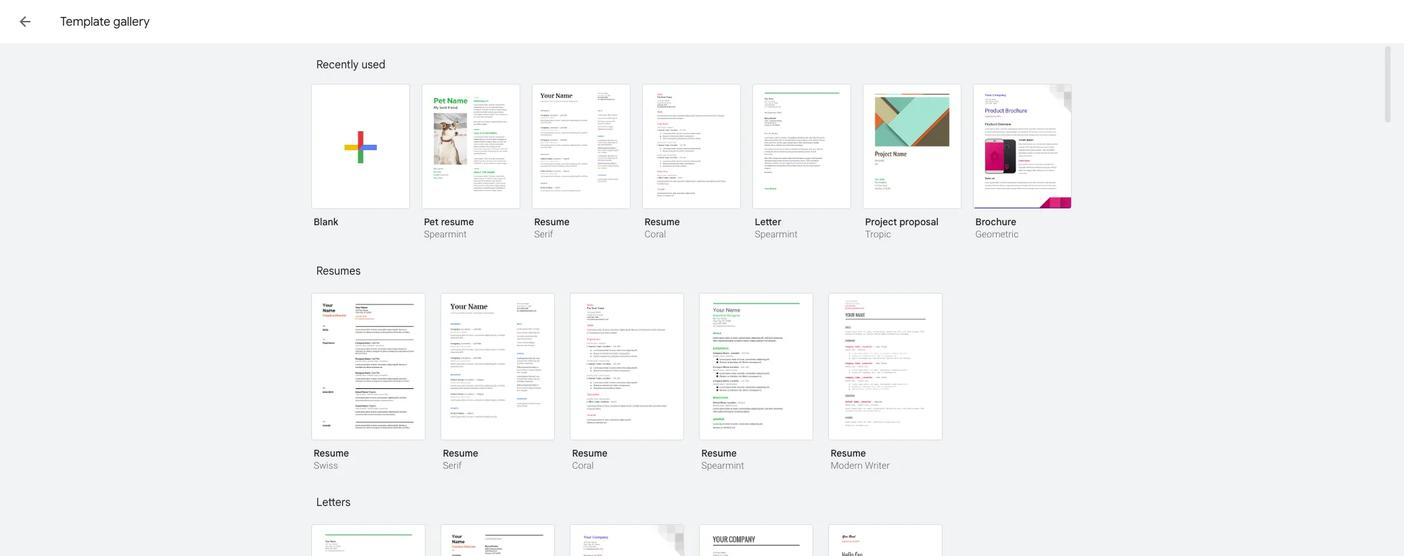 Task type: vqa. For each thing, say whether or not it's contained in the screenshot.
LETTER SPEARMINT
yes



Task type: describe. For each thing, give the bounding box(es) containing it.
brochure geometric
[[975, 216, 1019, 240]]

used
[[361, 58, 386, 72]]

resume inside resume modern writer
[[831, 447, 866, 459]]

1 option from the left
[[311, 524, 425, 556]]

serif inside recently used list box
[[534, 229, 553, 240]]

writer
[[865, 460, 890, 471]]

spearmint inside pet resume spearmint
[[424, 229, 467, 240]]

resume swiss
[[314, 447, 349, 471]]

recently
[[316, 58, 359, 72]]

docs
[[76, 13, 109, 31]]

pet
[[424, 216, 439, 228]]

resumes list box
[[311, 293, 1089, 489]]

docs link
[[43, 8, 109, 38]]

geometric
[[975, 229, 1019, 240]]

5 option from the left
[[828, 524, 942, 556]]

coral inside resumes list box
[[572, 460, 594, 471]]

recently used list box
[[311, 81, 1089, 258]]

coral inside recently used list box
[[645, 229, 666, 240]]

project proposal tropic
[[865, 216, 939, 240]]

tropic
[[865, 229, 891, 240]]

resume spearmint
[[701, 447, 744, 471]]

swiss
[[314, 460, 338, 471]]

letters
[[316, 496, 351, 510]]

modern
[[831, 460, 863, 471]]



Task type: locate. For each thing, give the bounding box(es) containing it.
letter spearmint
[[755, 216, 798, 240]]

0 vertical spatial resume coral
[[645, 216, 680, 240]]

spearmint inside letter option
[[755, 229, 798, 240]]

4 option from the left
[[699, 524, 813, 556]]

brochure
[[975, 216, 1016, 228]]

choose template dialog dialog
[[0, 0, 1404, 556]]

proposal
[[899, 216, 939, 228]]

0 horizontal spatial serif
[[443, 460, 462, 471]]

spearmint for resume
[[701, 460, 744, 471]]

project
[[865, 216, 897, 228]]

coral
[[645, 229, 666, 240], [572, 460, 594, 471]]

resume coral inside recently used list box
[[645, 216, 680, 240]]

blank option
[[311, 84, 410, 238]]

pet resume spearmint
[[424, 216, 474, 240]]

template gallery
[[60, 14, 150, 29]]

resume inside the resume spearmint
[[701, 447, 737, 459]]

1 vertical spatial resume coral
[[572, 447, 608, 471]]

spearmint inside resumes list box
[[701, 460, 744, 471]]

0 vertical spatial serif
[[534, 229, 553, 240]]

1 horizontal spatial resume serif
[[534, 216, 570, 240]]

resume coral
[[645, 216, 680, 240], [572, 447, 608, 471]]

resume serif inside recently used list box
[[534, 216, 570, 240]]

1 vertical spatial coral
[[572, 460, 594, 471]]

1 horizontal spatial spearmint
[[701, 460, 744, 471]]

letter
[[755, 216, 781, 228]]

resume
[[441, 216, 474, 228]]

blank
[[314, 216, 338, 228]]

0 horizontal spatial resume coral
[[572, 447, 608, 471]]

2 horizontal spatial spearmint
[[755, 229, 798, 240]]

project proposal option
[[862, 84, 961, 242]]

option
[[311, 524, 425, 556], [440, 524, 555, 556], [569, 524, 684, 556], [699, 524, 813, 556], [828, 524, 942, 556]]

resume serif
[[534, 216, 570, 240], [443, 447, 478, 471]]

2 option from the left
[[440, 524, 555, 556]]

template
[[60, 14, 110, 29]]

resume coral inside resumes list box
[[572, 447, 608, 471]]

serif
[[534, 229, 553, 240], [443, 460, 462, 471]]

1 horizontal spatial coral
[[645, 229, 666, 240]]

resumes
[[316, 265, 361, 278]]

1 horizontal spatial resume coral
[[645, 216, 680, 240]]

3 option from the left
[[569, 524, 684, 556]]

letter option
[[752, 84, 851, 242]]

0 vertical spatial resume serif
[[534, 216, 570, 240]]

recently used
[[316, 58, 386, 72]]

gallery
[[113, 14, 150, 29]]

resume option
[[532, 84, 630, 242], [642, 84, 741, 242], [311, 293, 425, 473], [440, 293, 555, 473], [569, 293, 684, 473], [699, 293, 813, 473], [828, 293, 942, 473]]

1 horizontal spatial serif
[[534, 229, 553, 240]]

pet resume option
[[421, 84, 520, 242]]

resume modern writer
[[831, 447, 890, 471]]

1 vertical spatial serif
[[443, 460, 462, 471]]

0 horizontal spatial resume serif
[[443, 447, 478, 471]]

resume
[[534, 216, 570, 228], [645, 216, 680, 228], [314, 447, 349, 459], [443, 447, 478, 459], [572, 447, 608, 459], [701, 447, 737, 459], [831, 447, 866, 459]]

resume serif inside resumes list box
[[443, 447, 478, 471]]

spearmint for letter
[[755, 229, 798, 240]]

0 horizontal spatial spearmint
[[424, 229, 467, 240]]

1 vertical spatial resume serif
[[443, 447, 478, 471]]

letters list box
[[311, 524, 1089, 556]]

0 vertical spatial coral
[[645, 229, 666, 240]]

0 horizontal spatial coral
[[572, 460, 594, 471]]

serif inside resumes list box
[[443, 460, 462, 471]]

brochure option
[[973, 84, 1072, 242]]

spearmint
[[424, 229, 467, 240], [755, 229, 798, 240], [701, 460, 744, 471]]



